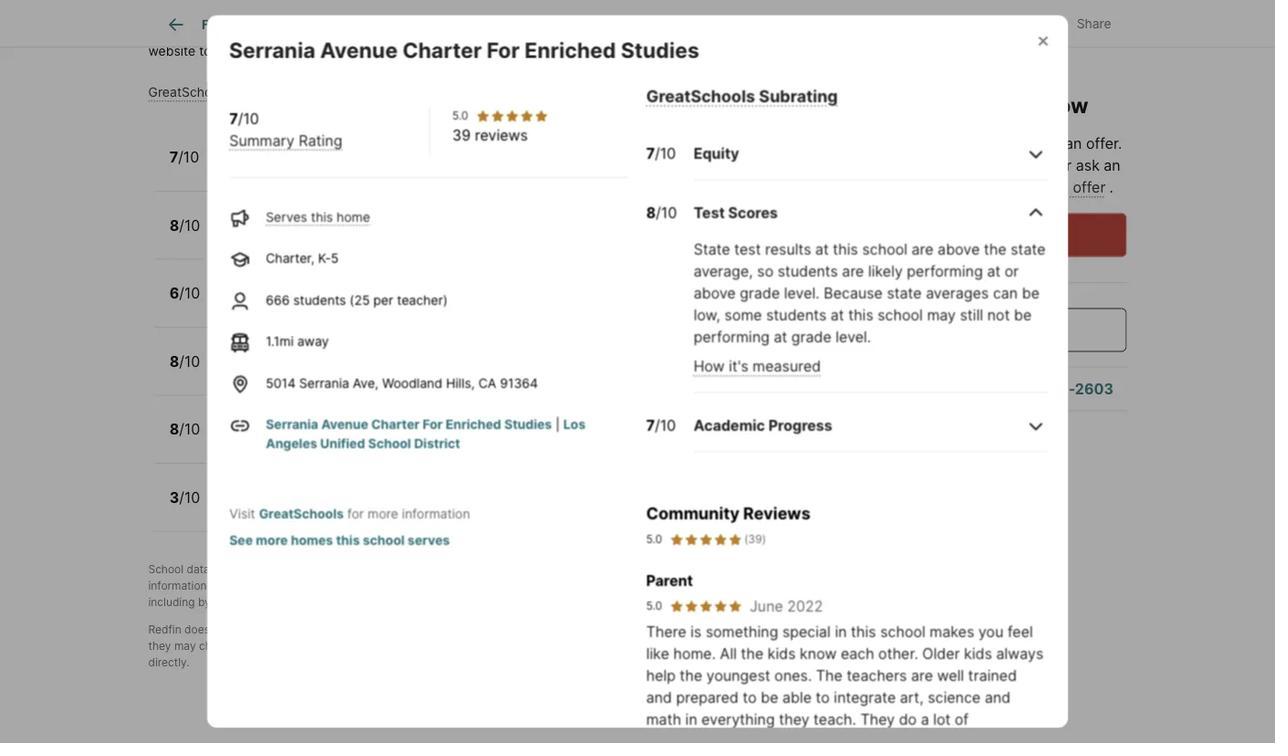 Task type: locate. For each thing, give the bounding box(es) containing it.
woodland for hills
[[221, 277, 293, 295]]

more
[[367, 506, 398, 521], [256, 532, 288, 548]]

to left see
[[199, 44, 211, 59]]

2022
[[787, 597, 823, 614]]

0 horizontal spatial kids
[[768, 644, 796, 662]]

1 vertical spatial woodland
[[221, 277, 293, 295]]

rating 5.0 out of 5 element for june 2022
[[669, 598, 742, 613]]

5014 serrania ave, woodland hills, ca 91364
[[265, 375, 538, 390]]

this up each
[[851, 622, 876, 640]]

5.0 for 39 reviews
[[452, 108, 468, 122]]

an inside an agent about submitting a backup offer .
[[1104, 157, 1121, 174]]

kids down you
[[964, 644, 992, 662]]

2 vertical spatial woodland
[[382, 375, 442, 390]]

1 horizontal spatial state
[[1011, 240, 1046, 258]]

0 vertical spatial 5.0
[[452, 108, 468, 122]]

8 for state test results at this school are above the state average, so students are likely performing at or above grade level.  because state averages can be low, some students at this school may still not be performing at grade level.
[[646, 203, 656, 221]]

school inside independence continuation school public, 9-12 • choice school • 5.7mi
[[423, 481, 472, 499]]

this inside the woodland hills charter academy public, 6-8 • serves this home • 0.7mi
[[346, 297, 368, 312]]

home inside this home may not be allowing tours right now
[[891, 66, 949, 91]]

•
[[297, 161, 304, 176], [416, 161, 423, 176], [296, 229, 303, 244], [396, 229, 403, 244], [290, 297, 297, 312], [409, 297, 416, 312], [295, 365, 302, 380], [394, 365, 402, 380], [304, 433, 311, 448], [423, 433, 430, 448], [296, 501, 303, 516], [395, 501, 403, 516]]

5.7mi up "serves"
[[406, 501, 438, 516]]

/10 left test
[[656, 203, 677, 221]]

rating 5.0 out of 5 element
[[475, 108, 548, 123], [669, 531, 742, 547], [669, 598, 742, 613]]

state down likely
[[887, 284, 922, 302]]

0 horizontal spatial information
[[148, 579, 207, 593]]

studies down schools
[[621, 37, 699, 62]]

0 vertical spatial woodland
[[148, 25, 212, 40]]

1 horizontal spatial information
[[402, 506, 470, 521]]

0 horizontal spatial can
[[871, 157, 896, 174]]

rating 5.0 out of 5 element up used
[[669, 598, 742, 613]]

for for serrania avenue charter for enriched studies
[[487, 37, 520, 62]]

they inside school service boundaries are intended to be used as a reference only; they may change and are not
[[148, 640, 171, 653]]

7 /10 for equity
[[646, 144, 676, 162]]

1 vertical spatial 9-
[[265, 501, 278, 516]]

something
[[706, 622, 778, 640]]

continuation
[[327, 481, 420, 499]]

charter for serrania avenue charter for enriched studies
[[402, 37, 482, 62]]

school inside independence continuation school public, 9-12 • choice school • 5.7mi
[[352, 501, 392, 516]]

0 horizontal spatial enrollment
[[255, 25, 322, 40]]

feed
[[202, 17, 232, 32]]

and inside school service boundaries are intended to be used as a reference only; they may change and are not
[[240, 640, 260, 653]]

integrate
[[834, 688, 896, 706]]

serrania
[[229, 37, 315, 62], [221, 141, 281, 158], [299, 375, 349, 390], [265, 416, 318, 432]]

3 public, from the top
[[221, 365, 261, 380]]

school down "service"
[[494, 640, 528, 653]]

0 horizontal spatial home.
[[381, 44, 418, 59]]

1 public, from the top
[[221, 229, 261, 244]]

9- inside the taft charter high charter, 9-12 • serves this home • 1.6mi
[[273, 433, 287, 448]]

0 vertical spatial may
[[954, 66, 997, 91]]

taft charter high charter, 9-12 • serves this home • 1.6mi
[[221, 413, 465, 448]]

0 vertical spatial the
[[842, 135, 868, 153]]

enrollment
[[255, 25, 322, 40], [531, 640, 586, 653]]

0 vertical spatial they
[[148, 640, 171, 653]]

1.1mi
[[427, 161, 455, 176], [265, 333, 293, 349]]

enriched for serrania avenue charter for enriched studies
[[524, 37, 616, 62]]

1 horizontal spatial as
[[701, 623, 713, 637]]

woodland for hills's
[[148, 25, 212, 40]]

charter, inside serrania avenue charter for enriched studies dialog
[[265, 250, 314, 266]]

1 horizontal spatial 5
[[331, 250, 338, 266]]

1 vertical spatial 5
[[331, 250, 338, 266]]

woodland inside serrania avenue charter for enriched studies dialog
[[382, 375, 442, 390]]

serrania avenue charter for enriched studies element
[[229, 15, 721, 63]]

greatschools subrating
[[646, 85, 838, 105]]

determine
[[550, 579, 602, 593]]

this down visit greatschools for more information
[[336, 532, 360, 548]]

2 vertical spatial rating 5.0 out of 5 element
[[669, 598, 742, 613]]

• down oaks
[[296, 229, 303, 244]]

0 vertical spatial 9-
[[273, 433, 287, 448]]

charter for woodland hills charter academy public, 6-8 • serves this home • 0.7mi
[[331, 277, 386, 295]]

0 vertical spatial offer
[[1087, 135, 1119, 153]]

12 inside independence continuation school public, 9-12 • choice school • 5.7mi
[[278, 501, 292, 516]]

2 vertical spatial is
[[690, 622, 702, 640]]

2 vertical spatial offer
[[926, 380, 960, 398]]

woodland inside the woodland hills charter academy public, 6-8 • serves this home • 0.7mi
[[221, 277, 293, 295]]

this inside please check the school district website to see all schools serving this home.
[[355, 44, 377, 59]]

serrania for serrania avenue charter for enriched studies
[[229, 37, 315, 62]]

studies for serrania avenue charter for enriched studies charter, k-5 • serves this home • 1.1mi
[[493, 141, 548, 158]]

tab list
[[148, 0, 786, 47]]

is right policy
[[366, 25, 377, 40]]

0 vertical spatial avenue
[[320, 37, 397, 62]]

is inside there is something special in this school makes you feel like home. all the kids know each other. older kids always help the youngest ones. the teachers are well trained and prepared to be able to integrate art, science and math in everything they teach. they do a lot of experiments. they teach them to stand for thems
[[690, 622, 702, 640]]

serves up serves this home link
[[308, 161, 350, 176]]

a inside school service boundaries are intended to be used as a reference only; they may change and are not
[[716, 623, 722, 637]]

students down results
[[778, 262, 838, 280]]

test
[[694, 203, 725, 221]]

1 horizontal spatial for
[[921, 732, 940, 743]]

school inside there is something special in this school makes you feel like home. all the kids know each other. older kids always help the youngest ones. the teachers are well trained and prepared to be able to integrate art, science and math in everything they teach. they do a lot of experiments. they teach them to stand for thems
[[880, 622, 926, 640]]

charter inside serrania avenue charter for enriched studies element
[[402, 37, 482, 62]]

to up contact
[[643, 623, 653, 637]]

7 /10 for academic progress
[[646, 416, 676, 434]]

averages
[[926, 284, 989, 302]]

(818) 646-2603
[[998, 380, 1114, 398]]

0 vertical spatial state
[[1011, 240, 1046, 258]]

1 vertical spatial an
[[1104, 157, 1121, 174]]

enrollment inside guaranteed to be accurate. to verify school enrollment eligibility, contact the school district directly.
[[531, 640, 586, 653]]

overview
[[266, 17, 323, 32]]

1 vertical spatial the
[[816, 666, 843, 684]]

test scores button
[[694, 187, 1047, 238]]

can down seller
[[871, 157, 896, 174]]

school inside los angeles unified school district
[[368, 435, 411, 451]]

7 /10 left equity
[[646, 144, 676, 162]]

1 vertical spatial can
[[993, 284, 1018, 302]]

for for serrania avenue charter for enriched studies charter, k-5 • serves this home • 1.1mi
[[400, 141, 423, 158]]

666 students (25 per teacher)
[[265, 292, 448, 307]]

enriched inside serrania avenue charter for enriched studies charter, k-5 • serves this home • 1.1mi
[[426, 141, 490, 158]]

serves inside serrania avenue charter for enriched studies charter, k-5 • serves this home • 1.1mi
[[308, 161, 350, 176]]

1 kids from the left
[[768, 644, 796, 662]]

in up experiments.
[[685, 710, 697, 728]]

5
[[286, 161, 294, 176], [331, 250, 338, 266]]

8 left taft in the left of the page
[[170, 421, 179, 439]]

to right them
[[860, 732, 874, 743]]

1 vertical spatial home.
[[673, 644, 716, 662]]

/10 down greatschools summary rating link
[[178, 149, 199, 166]]

kids
[[768, 644, 796, 662], [964, 644, 992, 662]]

this
[[842, 66, 886, 91]]

schools inside please check the school district website to see all schools serving this home.
[[257, 44, 303, 59]]

4 public, from the top
[[221, 501, 261, 516]]

0 vertical spatial 1.1mi
[[427, 161, 455, 176]]

provided
[[224, 563, 270, 576]]

can up question
[[993, 284, 1018, 302]]

be up now
[[1041, 66, 1067, 91]]

or inside first step, and conduct their own investigation to determine their desired schools or school districts, including by contacting and visiting the schools themselves.
[[716, 579, 727, 593]]

experiments.
[[646, 732, 735, 743]]

offer inside an agent about submitting a backup offer .
[[1073, 179, 1106, 196]]

now
[[1046, 92, 1089, 118]]

academic
[[694, 416, 765, 434]]

by right the provided
[[273, 563, 286, 576]]

0 vertical spatial rating
[[294, 85, 332, 100]]

tour right request
[[972, 226, 1001, 244]]

2 vertical spatial choice
[[306, 501, 349, 516]]

school down the center
[[352, 229, 392, 244]]

rating 5.0 out of 5 element down community
[[669, 531, 742, 547]]

serving
[[307, 44, 352, 59]]

home inside serrania avenue charter for enriched studies charter, k-5 • serves this home • 1.1mi
[[379, 161, 413, 176]]

for inside there is something special in this school makes you feel like home. all the kids know each other. older kids always help the youngest ones. the teachers are well trained and prepared to be able to integrate art, science and math in everything they teach. they do a lot of experiments. they teach them to stand for thems
[[921, 732, 940, 743]]

avenue down property
[[320, 37, 397, 62]]

8 up 1.1mi away
[[278, 297, 286, 312]]

for down lot
[[921, 732, 940, 743]]

1 vertical spatial tour
[[972, 226, 1001, 244]]

see more homes this school serves
[[229, 532, 450, 548]]

to inside school service boundaries are intended to be used as a reference only; they may change and are not
[[643, 623, 653, 637]]

0 horizontal spatial .
[[1110, 179, 1114, 196]]

/10 left taft in the left of the page
[[179, 421, 200, 439]]

2 their from the left
[[605, 579, 629, 593]]

charter, inside the taft charter high charter, 9-12 • serves this home • 1.6mi
[[221, 433, 270, 448]]

kids down only;
[[768, 644, 796, 662]]

choice inside lake balboa college preparatory magnet k-12 public, k-12 • choice school • 5.7mi
[[305, 365, 348, 380]]

studies for serrania avenue charter for enriched studies |
[[504, 416, 552, 432]]

visit
[[229, 506, 255, 521]]

to down information.
[[365, 640, 375, 653]]

woodland hills's enrollment policy is not based solely on geography.
[[148, 25, 577, 40]]

12 up charter, k-5
[[279, 229, 292, 244]]

1 vertical spatial may
[[927, 306, 956, 324]]

0 vertical spatial choice
[[307, 229, 349, 244]]

0 horizontal spatial they
[[739, 732, 774, 743]]

/10
[[238, 109, 259, 127], [655, 144, 676, 162], [178, 149, 199, 166], [656, 203, 677, 221], [179, 217, 200, 234], [179, 285, 200, 303], [179, 353, 200, 371], [655, 416, 676, 434], [179, 421, 200, 439], [179, 489, 200, 507]]

12 down independence on the bottom
[[278, 501, 292, 516]]

redfin down including
[[148, 623, 182, 637]]

tour down the seller has already accepted an offer
[[970, 157, 997, 174]]

greatschools link
[[259, 506, 343, 521]]

a left first
[[286, 579, 292, 593]]

serrania inside serrania avenue charter for enriched studies charter, k-5 • serves this home • 1.1mi
[[221, 141, 281, 158]]

share button
[[1036, 4, 1127, 42]]

9- down independence on the bottom
[[265, 501, 278, 516]]

anyway down "backup" on the top right
[[1004, 226, 1059, 244]]

8 left lake
[[170, 353, 179, 371]]

1 vertical spatial as
[[701, 623, 713, 637]]

2 vertical spatial avenue
[[321, 416, 368, 432]]

2 horizontal spatial schools
[[674, 579, 713, 593]]

feed link
[[165, 14, 232, 36]]

everything
[[701, 710, 775, 728]]

home inside the woodland hills charter academy public, 6-8 • serves this home • 0.7mi
[[371, 297, 405, 312]]

overview tab
[[249, 3, 340, 47]]

studies inside the sherman oaks center for enriched studies public, 4-12 • choice school • 3.6mi
[[474, 209, 529, 226]]

and down endorse
[[240, 640, 260, 653]]

0 vertical spatial .
[[1119, 135, 1123, 153]]

for inside the sherman oaks center for enriched studies public, 4-12 • choice school • 3.6mi
[[381, 209, 404, 226]]

0 horizontal spatial as
[[271, 579, 283, 593]]

1 vertical spatial rating
[[298, 131, 342, 149]]

this down the test scores dropdown button
[[833, 240, 858, 258]]

1 vertical spatial 5.0
[[646, 532, 662, 545]]

may down averages
[[927, 306, 956, 324]]

choice
[[307, 229, 349, 244], [305, 365, 348, 380], [306, 501, 349, 516]]

• down summary rating link
[[297, 161, 304, 176]]

1 vertical spatial they
[[739, 732, 774, 743]]

0 vertical spatial information
[[402, 506, 470, 521]]

an right start on the bottom of page
[[905, 380, 922, 398]]

sale & tax history
[[486, 17, 591, 32]]

0 vertical spatial above
[[938, 240, 980, 258]]

are left intended
[[575, 623, 591, 637]]

1 vertical spatial 5.7mi
[[406, 501, 438, 516]]

progress
[[768, 416, 833, 434]]

home down "serrania avenue charter for enriched studies" link
[[386, 433, 420, 448]]

1 vertical spatial .
[[1110, 179, 1114, 196]]

charter, down summary rating link
[[221, 161, 270, 176]]

home inside the taft charter high charter, 9-12 • serves this home • 1.6mi
[[386, 433, 420, 448]]

home up the sherman oaks center for enriched studies public, 4-12 • choice school • 3.6mi
[[379, 161, 413, 176]]

may up tours
[[954, 66, 997, 91]]

solely
[[445, 25, 482, 40]]

tab list containing feed
[[148, 0, 786, 47]]

prepared
[[676, 688, 739, 706]]

a left lot
[[921, 710, 929, 728]]

redfin inside , a nonprofit organization. redfin recommends buyers and renters use greatschools information and ratings as a
[[494, 563, 527, 576]]

districts,
[[767, 579, 812, 593]]

home. down property details
[[381, 44, 418, 59]]

school
[[684, 25, 723, 40], [352, 229, 392, 244], [862, 240, 908, 258], [878, 306, 923, 324], [351, 365, 391, 380], [352, 501, 392, 516], [363, 532, 404, 548], [730, 579, 764, 593], [880, 622, 926, 640], [494, 640, 528, 653], [703, 640, 737, 653]]

serves
[[308, 161, 350, 176], [265, 208, 307, 224], [301, 297, 342, 312], [315, 433, 357, 448]]

0 horizontal spatial for
[[347, 506, 364, 521]]

1 vertical spatial information
[[148, 579, 207, 593]]

666
[[265, 292, 289, 307]]

serves inside the woodland hills charter academy public, 6-8 • serves this home • 0.7mi
[[301, 297, 342, 312]]

be inside there is something special in this school makes you feel like home. all the kids know each other. older kids always help the youngest ones. the teachers are well trained and prepared to be able to integrate art, science and math in everything they teach. they do a lot of experiments. they teach them to stand for thems
[[761, 688, 778, 706]]

anyway down accepted
[[1002, 157, 1054, 174]]

the inside first step, and conduct their own investigation to determine their desired schools or school districts, including by contacting and visiting the schools themselves.
[[334, 596, 351, 609]]

not down redfin does not endorse or guarantee this information.
[[282, 640, 299, 653]]

information up "serves"
[[402, 506, 470, 521]]

choice inside independence continuation school public, 9-12 • choice school • 5.7mi
[[306, 501, 349, 516]]

and
[[639, 563, 658, 576], [210, 579, 229, 593], [348, 579, 367, 593], [272, 596, 291, 609], [240, 640, 260, 653], [646, 688, 672, 706], [985, 688, 1011, 706]]

more down the continuation
[[367, 506, 398, 521]]

their up themselves.
[[416, 579, 439, 593]]

request
[[910, 226, 969, 244]]

0 vertical spatial grade
[[740, 284, 780, 302]]

for
[[347, 506, 364, 521], [921, 732, 940, 743]]

all
[[240, 44, 254, 59]]

x-out button
[[938, 4, 1029, 42]]

are up art,
[[911, 666, 933, 684]]

1 vertical spatial redfin
[[148, 623, 182, 637]]

public, inside independence continuation school public, 9-12 • choice school • 5.7mi
[[221, 501, 261, 516]]

greatschools up step, at bottom left
[[289, 563, 358, 576]]

k- down summary rating link
[[273, 161, 286, 176]]

8 inside serrania avenue charter for enriched studies dialog
[[646, 203, 656, 221]]

school down college
[[351, 365, 391, 380]]

2 vertical spatial may
[[174, 640, 196, 653]]

state
[[694, 240, 730, 258]]

• left 3.6mi
[[396, 229, 403, 244]]

for right the center
[[381, 209, 404, 226]]

as
[[271, 579, 283, 593], [701, 623, 713, 637]]

• down balboa
[[295, 365, 302, 380]]

be inside guaranteed to be accurate. to verify school enrollment eligibility, contact the school district directly.
[[378, 640, 392, 653]]

/10 down greatschools summary rating
[[238, 109, 259, 127]]

1 vertical spatial they
[[779, 710, 809, 728]]

0 vertical spatial level.
[[784, 284, 820, 302]]

0 horizontal spatial level.
[[784, 284, 820, 302]]

start an offer link
[[865, 380, 960, 398]]

an agent about submitting a backup offer .
[[842, 157, 1121, 196]]

can inside . you can request a tour anyway or ask
[[871, 157, 896, 174]]

9-
[[273, 433, 287, 448], [265, 501, 278, 516]]

9- inside independence continuation school public, 9-12 • choice school • 5.7mi
[[265, 501, 278, 516]]

a up submitting
[[957, 157, 965, 174]]

the right check
[[660, 25, 680, 40]]

greatschools summary rating
[[148, 85, 332, 100]]

0 horizontal spatial state
[[887, 284, 922, 302]]

conduct
[[370, 579, 413, 593]]

1 vertical spatial charter,
[[265, 250, 314, 266]]

1 horizontal spatial they
[[779, 710, 809, 728]]

enriched for sherman oaks center for enriched studies public, 4-12 • choice school • 3.6mi
[[407, 209, 471, 226]]

reviews
[[743, 503, 811, 523]]

0 horizontal spatial more
[[256, 532, 288, 548]]

8 /10 for charter, 9-12 • serves this home • 1.6mi
[[170, 421, 200, 439]]

• down serrania avenue charter for enriched studies |
[[423, 433, 430, 448]]

to
[[199, 44, 211, 59], [536, 579, 547, 593], [643, 623, 653, 637], [365, 640, 375, 653], [743, 688, 757, 706], [816, 688, 830, 706], [860, 732, 874, 743]]

for down the continuation
[[347, 506, 364, 521]]

parent
[[646, 571, 693, 589]]

equity button
[[694, 128, 1047, 180]]

you
[[842, 157, 867, 174]]

5.0 up "renters"
[[646, 532, 662, 545]]

by
[[273, 563, 286, 576], [198, 596, 211, 609]]

8 /10 for public, k-12 • choice school • 5.7mi
[[170, 353, 200, 371]]

be inside school service boundaries are intended to be used as a reference only; they may change and are not
[[656, 623, 670, 637]]

9- for independence
[[265, 501, 278, 516]]

0 vertical spatial by
[[273, 563, 286, 576]]

as right used
[[701, 623, 713, 637]]

district
[[727, 25, 769, 40], [740, 640, 776, 653]]

serves inside the taft charter high charter, 9-12 • serves this home • 1.6mi
[[315, 433, 357, 448]]

0 vertical spatial district
[[727, 25, 769, 40]]

college
[[310, 345, 365, 363]]

1 vertical spatial choice
[[305, 365, 348, 380]]

school up youngest
[[703, 640, 737, 653]]

0 horizontal spatial performing
[[694, 328, 770, 345]]

5 inside serrania avenue charter for enriched studies charter, k-5 • serves this home • 1.1mi
[[286, 161, 294, 176]]

choice down college
[[305, 365, 348, 380]]

0 vertical spatial as
[[271, 579, 283, 593]]

charter, down taft in the left of the page
[[221, 433, 270, 448]]

the down know
[[816, 666, 843, 684]]

in
[[835, 622, 847, 640], [685, 710, 697, 728]]

use
[[701, 563, 720, 576]]

1 vertical spatial for
[[921, 732, 940, 743]]

0 vertical spatial performing
[[907, 262, 983, 280]]

a inside an agent about submitting a backup offer .
[[1006, 179, 1014, 196]]

as inside , a nonprofit organization. redfin recommends buyers and renters use greatschools information and ratings as a
[[271, 579, 283, 593]]

a right ask
[[963, 321, 971, 339]]

5.0 for june 2022
[[646, 599, 662, 612]]

1 vertical spatial anyway
[[1004, 226, 1059, 244]]

2 public, from the top
[[221, 297, 261, 312]]

studies down reviews
[[474, 209, 529, 226]]

an up ask
[[1066, 135, 1083, 153]]

5014
[[265, 375, 295, 390]]

are down endorse
[[263, 640, 279, 653]]

0 horizontal spatial an
[[905, 380, 922, 398]]

this up the center
[[353, 161, 375, 176]]

1 vertical spatial by
[[198, 596, 211, 609]]

district inside guaranteed to be accurate. to verify school enrollment eligibility, contact the school district directly.
[[740, 640, 776, 653]]

0 vertical spatial tour
[[970, 157, 997, 174]]

summary
[[233, 85, 290, 100], [229, 131, 294, 149]]

1 vertical spatial grade
[[791, 328, 832, 345]]

guaranteed to be accurate. to verify school enrollment eligibility, contact the school district directly.
[[148, 640, 776, 669]]

1 vertical spatial above
[[694, 284, 736, 302]]

1 vertical spatial in
[[685, 710, 697, 728]]

0 horizontal spatial redfin
[[148, 623, 182, 637]]

this up charter, k-5
[[311, 208, 333, 224]]

2 horizontal spatial woodland
[[382, 375, 442, 390]]

be down information.
[[378, 640, 392, 653]]

school data is provided by greatschools
[[148, 563, 358, 576]]

charter inside the woodland hills charter academy public, 6-8 • serves this home • 0.7mi
[[331, 277, 386, 295]]

1 vertical spatial is
[[213, 563, 221, 576]]

can inside state test results at this school are above the state average, so students are likely performing at or above grade level.  because state averages can be low, some students at this school may still not be performing at grade level.
[[993, 284, 1018, 302]]

1 vertical spatial level.
[[836, 328, 871, 345]]

public, down lake
[[221, 365, 261, 380]]

contact
[[640, 640, 680, 653]]

including
[[148, 596, 195, 609]]

los angeles unified school district
[[265, 416, 585, 451]]

tax
[[527, 17, 546, 32]]

sale & tax history tab
[[469, 3, 608, 47]]

1 horizontal spatial level.
[[836, 328, 871, 345]]

1 their from the left
[[416, 579, 439, 593]]

magnet
[[456, 345, 511, 363]]

0 horizontal spatial in
[[685, 710, 697, 728]]

12 inside the taft charter high charter, 9-12 • serves this home • 1.6mi
[[287, 433, 301, 448]]

all
[[720, 644, 737, 662]]

8
[[646, 203, 656, 221], [170, 217, 179, 234], [278, 297, 286, 312], [170, 353, 179, 371], [170, 421, 179, 439]]

or right 'or'
[[1005, 262, 1019, 280]]

los
[[563, 416, 585, 432]]

1.1mi inside serrania avenue charter for enriched studies charter, k-5 • serves this home • 1.1mi
[[427, 161, 455, 176]]

charter inside serrania avenue charter for enriched studies charter, k-5 • serves this home • 1.1mi
[[341, 141, 397, 158]]

7 /10
[[646, 144, 676, 162], [170, 149, 199, 166], [646, 416, 676, 434]]

may inside school service boundaries are intended to be used as a reference only; they may change and are not
[[174, 640, 196, 653]]

level. down because
[[836, 328, 871, 345]]

12 down balboa
[[277, 365, 291, 380]]

serrania for serrania avenue charter for enriched studies charter, k-5 • serves this home • 1.1mi
[[221, 141, 281, 158]]

school down the continuation
[[352, 501, 392, 516]]

0 horizontal spatial schools
[[257, 44, 303, 59]]

climate tab
[[692, 3, 771, 47]]

8 /10 for state test results at this school are above the state average, so students are likely performing at or above grade level.  because state averages can be low, some students at this school may still not be performing at grade level.
[[646, 203, 677, 221]]

1 horizontal spatial redfin
[[494, 563, 527, 576]]

see more homes this school serves link
[[229, 532, 450, 548]]

0 vertical spatial 5.7mi
[[405, 365, 437, 380]]

0 vertical spatial can
[[871, 157, 896, 174]]

0 vertical spatial an
[[1066, 135, 1083, 153]]

studies left |
[[504, 416, 552, 432]]

1 horizontal spatial kids
[[964, 644, 992, 662]]

above up low,
[[694, 284, 736, 302]]

schools tab
[[608, 3, 692, 47]]

public, down sherman
[[221, 229, 261, 244]]

5.7mi down 'preparatory' on the left top
[[405, 365, 437, 380]]

this inside there is something special in this school makes you feel like home. all the kids know each other. older kids always help the youngest ones. the teachers are well trained and prepared to be able to integrate art, science and math in everything they teach. they do a lot of experiments. they teach them to stand for thems
[[851, 622, 876, 640]]

greatschools inside , a nonprofit organization. redfin recommends buyers and renters use greatschools information and ratings as a
[[723, 563, 792, 576]]

test scores
[[694, 203, 778, 221]]

so
[[757, 262, 774, 280]]

information up including
[[148, 579, 207, 593]]

guarantee
[[292, 623, 345, 637]]

1 horizontal spatial home.
[[673, 644, 716, 662]]

math
[[646, 710, 681, 728]]

12 inside the sherman oaks center for enriched studies public, 4-12 • choice school • 3.6mi
[[279, 229, 292, 244]]

avenue inside serrania avenue charter for enriched studies charter, k-5 • serves this home • 1.1mi
[[284, 141, 338, 158]]

1 horizontal spatial is
[[366, 25, 377, 40]]

information
[[402, 506, 470, 521], [148, 579, 207, 593]]

1 vertical spatial avenue
[[284, 141, 338, 158]]



Task type: vqa. For each thing, say whether or not it's contained in the screenshot.


Task type: describe. For each thing, give the bounding box(es) containing it.
7 /10 down greatschools summary rating link
[[170, 149, 199, 166]]

(25
[[349, 292, 370, 307]]

and down help
[[646, 688, 672, 706]]

for for sherman oaks center for enriched studies public, 4-12 • choice school • 3.6mi
[[381, 209, 404, 226]]

does
[[185, 623, 210, 637]]

district inside please check the school district website to see all schools serving this home.
[[727, 25, 769, 40]]

x-out
[[979, 16, 1014, 32]]

you
[[979, 622, 1004, 640]]

studies for serrania avenue charter for enriched studies
[[621, 37, 699, 62]]

enriched for serrania avenue charter for enriched studies charter, k-5 • serves this home • 1.1mi
[[426, 141, 490, 158]]

test
[[734, 240, 761, 258]]

school inside please check the school district website to see all schools serving this home.
[[684, 25, 723, 40]]

k- down balboa
[[265, 365, 277, 380]]

request tour anyway
[[910, 226, 1059, 244]]

june
[[750, 597, 783, 614]]

information inside serrania avenue charter for enriched studies dialog
[[402, 506, 470, 521]]

start an offer
[[865, 380, 960, 398]]

1 vertical spatial rating 5.0 out of 5 element
[[669, 531, 742, 547]]

makes
[[930, 622, 974, 640]]

public, inside the woodland hills charter academy public, 6-8 • serves this home • 0.7mi
[[221, 297, 261, 312]]

39 reviews
[[452, 125, 528, 143]]

school up likely
[[862, 240, 908, 258]]

and up contacting
[[210, 579, 229, 593]]

step,
[[319, 579, 345, 593]]

property details tab
[[340, 3, 469, 47]]

serves inside serrania avenue charter for enriched studies dialog
[[265, 208, 307, 224]]

91364
[[500, 375, 538, 390]]

has
[[913, 135, 938, 153]]

not inside this home may not be allowing tours right now
[[1002, 66, 1036, 91]]

used
[[673, 623, 698, 637]]

/10 left visit at the left
[[179, 489, 200, 507]]

(818)
[[998, 380, 1037, 398]]

to inside first step, and conduct their own investigation to determine their desired schools or school districts, including by contacting and visiting the schools themselves.
[[536, 579, 547, 593]]

scores
[[728, 203, 778, 221]]

7 /10 summary rating
[[229, 109, 342, 149]]

stand
[[878, 732, 917, 743]]

/10 left equity
[[655, 144, 676, 162]]

angeles
[[265, 435, 317, 451]]

6-
[[265, 297, 278, 312]]

avenue for serrania avenue charter for enriched studies charter, k-5 • serves this home • 1.1mi
[[284, 141, 338, 158]]

the inside please check the school district website to see all schools serving this home.
[[660, 25, 680, 40]]

based
[[403, 25, 442, 40]]

not up change
[[213, 623, 230, 637]]

at down because
[[831, 306, 844, 324]]

tours
[[933, 92, 987, 118]]

the inside state test results at this school are above the state average, so students are likely performing at or above grade level.  because state averages can be low, some students at this school may still not be performing at grade level.
[[984, 240, 1007, 258]]

at right results
[[815, 240, 829, 258]]

be up question
[[1022, 284, 1040, 302]]

charter for serrania avenue charter for enriched studies |
[[371, 416, 419, 432]]

sherman oaks center for enriched studies public, 4-12 • choice school • 3.6mi
[[221, 209, 529, 244]]

subrating
[[759, 85, 838, 105]]

there
[[646, 622, 686, 640]]

submitting
[[929, 179, 1002, 196]]

academy
[[389, 277, 457, 295]]

9- for taft
[[273, 433, 287, 448]]

and up redfin does not endorse or guarantee this information.
[[272, 596, 291, 609]]

1.1mi inside serrania avenue charter for enriched studies dialog
[[265, 333, 293, 349]]

enriched for serrania avenue charter for enriched studies |
[[445, 416, 501, 432]]

tour inside . you can request a tour anyway or ask
[[970, 157, 997, 174]]

0 horizontal spatial above
[[694, 284, 736, 302]]

2 vertical spatial an
[[905, 380, 922, 398]]

/10 left academic
[[655, 416, 676, 434]]

8 for charter, 9-12 • serves this home • 1.6mi
[[170, 421, 179, 439]]

0 horizontal spatial grade
[[740, 284, 780, 302]]

are up because
[[842, 262, 864, 280]]

charter for serrania avenue charter for enriched studies charter, k-5 • serves this home • 1.1mi
[[341, 141, 397, 158]]

a right ,
[[365, 563, 371, 576]]

8 for public, k-12 • choice school • 5.7mi
[[170, 353, 179, 371]]

rating inside 7 /10 summary rating
[[298, 131, 342, 149]]

investigation
[[467, 579, 533, 593]]

k- inside serrania avenue charter for enriched studies charter, k-5 • serves this home • 1.1mi
[[273, 161, 286, 176]]

see
[[215, 44, 237, 59]]

information.
[[370, 623, 432, 637]]

desired
[[632, 579, 671, 593]]

intended
[[594, 623, 640, 637]]

ask a question button
[[842, 308, 1127, 352]]

own
[[442, 579, 464, 593]]

6 /10
[[170, 285, 200, 303]]

to inside please check the school district website to see all schools serving this home.
[[199, 44, 211, 59]]

some
[[724, 306, 762, 324]]

not inside state test results at this school are above the state average, so students are likely performing at or above grade level.  because state averages can be low, some students at this school may still not be performing at grade level.
[[987, 306, 1010, 324]]

3 /10
[[170, 489, 200, 507]]

1 horizontal spatial schools
[[354, 596, 394, 609]]

share
[[1077, 16, 1112, 32]]

for for serrania avenue charter for enriched studies |
[[422, 416, 442, 432]]

charter, inside serrania avenue charter for enriched studies charter, k-5 • serves this home • 1.1mi
[[221, 161, 270, 176]]

summary inside 7 /10 summary rating
[[229, 131, 294, 149]]

high
[[311, 413, 344, 431]]

boundaries
[[514, 623, 571, 637]]

at up measured
[[774, 328, 787, 345]]

1 vertical spatial more
[[256, 532, 288, 548]]

be right still
[[1014, 306, 1032, 324]]

always
[[996, 644, 1044, 662]]

to down youngest
[[743, 688, 757, 706]]

8 up 6
[[170, 217, 179, 234]]

1 vertical spatial state
[[887, 284, 922, 302]]

the inside guaranteed to be accurate. to verify school enrollment eligibility, contact the school district directly.
[[683, 640, 700, 653]]

1 vertical spatial schools
[[674, 579, 713, 593]]

and down ,
[[348, 579, 367, 593]]

. inside . you can request a tour anyway or ask
[[1119, 135, 1123, 153]]

youngest
[[706, 666, 770, 684]]

charter inside the taft charter high charter, 9-12 • serves this home • 1.6mi
[[253, 413, 308, 431]]

0 vertical spatial for
[[347, 506, 364, 521]]

k- inside serrania avenue charter for enriched studies dialog
[[318, 250, 331, 266]]

the inside there is something special in this school makes you feel like home. all the kids know each other. older kids always help the youngest ones. the teachers are well trained and prepared to be able to integrate art, science and math in everything they teach. they do a lot of experiments. they teach them to stand for thems
[[816, 666, 843, 684]]

(818) 646-2603 link
[[998, 380, 1114, 398]]

greatschools down website
[[148, 85, 230, 100]]

there is something special in this school makes you feel like home. all the kids know each other. older kids always help the youngest ones. the teachers are well trained and prepared to be able to integrate art, science and math in everything they teach. they do a lot of experiments. they teach them to stand for thems
[[646, 622, 1044, 743]]

this down because
[[848, 306, 874, 324]]

school inside first step, and conduct their own investigation to determine their desired schools or school districts, including by contacting and visiting the schools themselves.
[[730, 579, 764, 593]]

0 vertical spatial summary
[[233, 85, 290, 100]]

0 vertical spatial they
[[860, 710, 895, 728]]

ca
[[478, 375, 496, 390]]

rating 5.0 out of 5 element for 39 reviews
[[475, 108, 548, 123]]

8 inside the woodland hills charter academy public, 6-8 • serves this home • 0.7mi
[[278, 297, 286, 312]]

data
[[187, 563, 210, 576]]

school inside school service boundaries are intended to be used as a reference only; they may change and are not
[[435, 623, 470, 637]]

school inside lake balboa college preparatory magnet k-12 public, k-12 • choice school • 5.7mi
[[351, 365, 391, 380]]

1 vertical spatial performing
[[694, 328, 770, 345]]

request
[[901, 157, 953, 174]]

anyway inside . you can request a tour anyway or ask
[[1002, 157, 1054, 174]]

or right endorse
[[279, 623, 289, 637]]

/10 left sherman
[[179, 217, 200, 234]]

offer for an
[[1087, 135, 1119, 153]]

check
[[620, 25, 657, 40]]

5.7mi inside lake balboa college preparatory magnet k-12 public, k-12 • choice school • 5.7mi
[[405, 365, 437, 380]]

already
[[942, 135, 993, 153]]

charter, k-5
[[265, 250, 338, 266]]

are up averages
[[912, 240, 934, 258]]

• down independence on the bottom
[[296, 501, 303, 516]]

the down reference
[[741, 644, 764, 662]]

they inside there is something special in this school makes you feel like home. all the kids know each other. older kids always help the youngest ones. the teachers are well trained and prepared to be able to integrate art, science and math in everything they teach. they do a lot of experiments. they teach them to stand for thems
[[779, 710, 809, 728]]

property details
[[356, 17, 452, 32]]

5 inside serrania avenue charter for enriched studies dialog
[[331, 250, 338, 266]]

school inside the sherman oaks center for enriched studies public, 4-12 • choice school • 3.6mi
[[352, 229, 392, 244]]

serrania for serrania avenue charter for enriched studies |
[[265, 416, 318, 432]]

. you can request a tour anyway or ask
[[842, 135, 1123, 174]]

offer for backup
[[1073, 179, 1106, 196]]

community reviews
[[646, 503, 811, 523]]

home inside serrania avenue charter for enriched studies dialog
[[336, 208, 370, 224]]

and down "trained"
[[985, 688, 1011, 706]]

• up 3.6mi
[[416, 161, 423, 176]]

serrania down college
[[299, 375, 349, 390]]

12 up 91364
[[531, 345, 547, 363]]

feel
[[1008, 622, 1033, 640]]

eligibility,
[[589, 640, 637, 653]]

studies for sherman oaks center for enriched studies public, 4-12 • choice school • 3.6mi
[[474, 209, 529, 226]]

k- up 91364
[[514, 345, 531, 363]]

trained
[[968, 666, 1017, 684]]

this inside serrania avenue charter for enriched studies charter, k-5 • serves this home • 1.1mi
[[353, 161, 375, 176]]

• down the academy
[[409, 297, 416, 312]]

home. inside please check the school district website to see all schools serving this home.
[[381, 44, 418, 59]]

able
[[782, 688, 812, 706]]

other.
[[878, 644, 918, 662]]

first
[[296, 579, 316, 593]]

geography.
[[504, 25, 574, 40]]

low,
[[694, 306, 720, 324]]

hills,
[[446, 375, 475, 390]]

home. inside there is something special in this school makes you feel like home. all the kids know each other. older kids always help the youngest ones. the teachers are well trained and prepared to be able to integrate art, science and math in everything they teach. they do a lot of experiments. they teach them to stand for thems
[[673, 644, 716, 662]]

ask a question
[[932, 321, 1037, 339]]

be inside this home may not be allowing tours right now
[[1041, 66, 1067, 91]]

at down request tour anyway button
[[987, 262, 1001, 280]]

state test results at this school are above the state average, so students are likely performing at or above grade level.  because state averages can be low, some students at this school may still not be performing at grade level.
[[694, 240, 1046, 345]]

or inside . you can request a tour anyway or ask
[[1058, 157, 1072, 174]]

/10 left 6-
[[179, 285, 200, 303]]

, a nonprofit organization. redfin recommends buyers and renters use greatschools information and ratings as a
[[148, 563, 792, 593]]

1.1mi away
[[265, 333, 329, 349]]

and up desired
[[639, 563, 658, 576]]

request tour anyway button
[[842, 213, 1127, 257]]

• down high
[[304, 433, 311, 448]]

3.6mi
[[406, 229, 440, 244]]

0 vertical spatial enrollment
[[255, 25, 322, 40]]

center
[[328, 209, 377, 226]]

serrania avenue charter for enriched studies dialog
[[207, 15, 1069, 743]]

about
[[885, 179, 925, 196]]

not inside school service boundaries are intended to be used as a reference only; they may change and are not
[[282, 640, 299, 653]]

to up teach.
[[816, 688, 830, 706]]

tour inside request tour anyway button
[[972, 226, 1001, 244]]

start
[[865, 380, 901, 398]]

a inside there is something special in this school makes you feel like home. all the kids know each other. older kids always help the youngest ones. the teachers are well trained and prepared to be able to integrate art, science and math in everything they teach. they do a lot of experiments. they teach them to stand for thems
[[921, 710, 929, 728]]

guaranteed
[[302, 640, 362, 653]]

by inside first step, and conduct their own investigation to determine their desired schools or school districts, including by contacting and visiting the schools themselves.
[[198, 596, 211, 609]]

public, inside lake balboa college preparatory magnet k-12 public, k-12 • choice school • 5.7mi
[[221, 365, 261, 380]]

greatschools up "homes"
[[259, 506, 343, 521]]

1 horizontal spatial performing
[[907, 262, 983, 280]]

unified
[[320, 435, 365, 451]]

backup
[[1019, 179, 1069, 196]]

equity
[[694, 144, 739, 162]]

greatschools up equity
[[646, 85, 755, 105]]

1 horizontal spatial in
[[835, 622, 847, 640]]

greatschools subrating link
[[646, 85, 838, 105]]

as inside school service boundaries are intended to be used as a reference only; they may change and are not
[[701, 623, 713, 637]]

8 /10 up 6 /10
[[170, 217, 200, 234]]

5.7mi inside independence continuation school public, 9-12 • choice school • 5.7mi
[[406, 501, 438, 516]]

anyway inside button
[[1004, 226, 1059, 244]]

school up nonprofit
[[363, 532, 404, 548]]

avenue for serrania avenue charter for enriched studies
[[320, 37, 397, 62]]

a inside button
[[963, 321, 971, 339]]

are inside there is something special in this school makes you feel like home. all the kids know each other. older kids always help the youngest ones. the teachers are well trained and prepared to be able to integrate art, science and math in everything they teach. they do a lot of experiments. they teach them to stand for thems
[[911, 666, 933, 684]]

may inside state test results at this school are above the state average, so students are likely performing at or above grade level.  because state averages can be low, some students at this school may still not be performing at grade level.
[[927, 306, 956, 324]]

a inside . you can request a tour anyway or ask
[[957, 157, 965, 174]]

or inside state test results at this school are above the state average, so students are likely performing at or above grade level.  because state averages can be low, some students at this school may still not be performing at grade level.
[[1005, 262, 1019, 280]]

4-
[[265, 229, 279, 244]]

1 horizontal spatial above
[[938, 240, 980, 258]]

/10 inside 7 /10 summary rating
[[238, 109, 259, 127]]

reviews
[[475, 125, 528, 143]]

teacher)
[[397, 292, 448, 307]]

to inside guaranteed to be accurate. to verify school enrollment eligibility, contact the school district directly.
[[365, 640, 375, 653]]

organization.
[[424, 563, 491, 576]]

choice inside the sherman oaks center for enriched studies public, 4-12 • choice school • 3.6mi
[[307, 229, 349, 244]]

this inside the taft charter high charter, 9-12 • serves this home • 1.6mi
[[360, 433, 382, 448]]

see
[[229, 532, 253, 548]]

teach
[[778, 732, 817, 743]]

1 horizontal spatial more
[[367, 506, 398, 521]]

• down the continuation
[[395, 501, 403, 516]]

not left based
[[380, 25, 400, 40]]

information inside , a nonprofit organization. redfin recommends buyers and renters use greatschools information and ratings as a
[[148, 579, 207, 593]]

the up prepared on the right bottom of page
[[680, 666, 702, 684]]

,
[[358, 563, 361, 576]]

property
[[356, 17, 409, 32]]

school down likely
[[878, 306, 923, 324]]

• down 'preparatory' on the left top
[[394, 365, 402, 380]]

2 kids from the left
[[964, 644, 992, 662]]

public, inside the sherman oaks center for enriched studies public, 4-12 • choice school • 3.6mi
[[221, 229, 261, 244]]

• right '666'
[[290, 297, 297, 312]]

students left (25 at left
[[293, 292, 346, 307]]

this up guaranteed
[[348, 623, 367, 637]]

details
[[412, 17, 452, 32]]

avenue for serrania avenue charter for enriched studies |
[[321, 416, 368, 432]]

school left 'data'
[[148, 563, 184, 576]]

/10 left lake
[[179, 353, 200, 371]]

students up measured
[[766, 306, 827, 324]]

7 inside 7 /10 summary rating
[[229, 109, 238, 127]]



